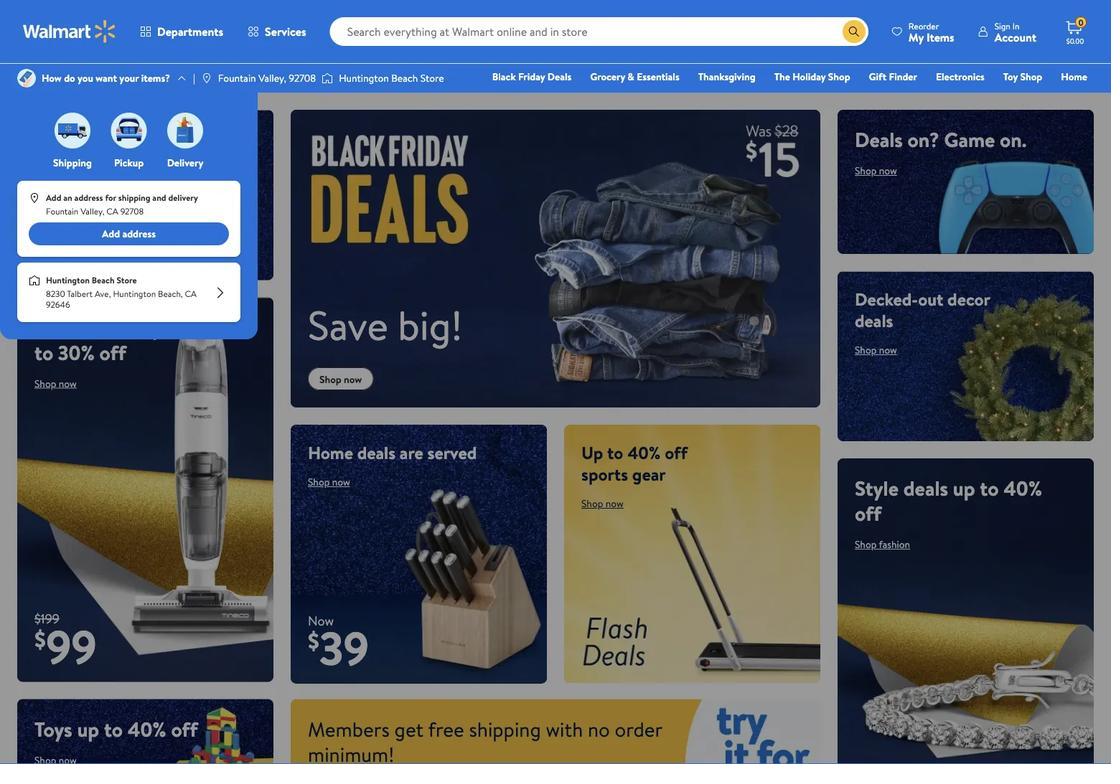 Task type: describe. For each thing, give the bounding box(es) containing it.
shop now link for high tech gifts, huge savings
[[34, 182, 77, 196]]

get
[[395, 715, 424, 743]]

deals inside decked-out decor deals
[[855, 309, 893, 333]]

delivery
[[167, 156, 203, 170]]

black friday deals link
[[486, 69, 578, 84]]

now for save big!
[[344, 372, 362, 386]]

add address
[[102, 227, 156, 241]]

black
[[492, 70, 516, 84]]

deals on? game on.
[[855, 126, 1027, 154]]

shop now link for home deals up to 30% off
[[34, 376, 77, 390]]

big!
[[398, 297, 463, 353]]

sign in account
[[995, 20, 1037, 45]]

deals for home deals are served
[[357, 441, 396, 465]]

39
[[319, 616, 369, 680]]

on.
[[1000, 126, 1027, 154]]

walmart image
[[23, 20, 116, 43]]

shop now for deals on? game on.
[[855, 164, 897, 178]]

now $ 39
[[308, 612, 369, 680]]

up to 40% off sports gear
[[581, 441, 688, 486]]

home for 99
[[34, 313, 87, 341]]

electronics link
[[930, 69, 991, 84]]

up
[[581, 441, 603, 465]]

now
[[308, 612, 334, 630]]

now for deals on? game on.
[[879, 164, 897, 178]]

black friday deals
[[492, 70, 572, 84]]

99
[[46, 615, 97, 678]]

gift finder link
[[863, 69, 924, 84]]

shop now for decked-out decor deals
[[855, 343, 897, 357]]

served
[[427, 441, 477, 465]]

are
[[400, 441, 423, 465]]

walmart+ link
[[1038, 89, 1094, 104]]

shop for high tech gifts, huge savings
[[34, 182, 56, 196]]

huntington beach store
[[339, 71, 444, 85]]

account
[[995, 29, 1037, 45]]

deals inside 'black friday deals' link
[[548, 70, 572, 84]]

savings
[[34, 147, 89, 171]]

huge
[[156, 126, 193, 150]]

the holiday shop link
[[768, 69, 857, 84]]

home link
[[1055, 69, 1094, 84]]

home for 39
[[308, 441, 353, 465]]

reorder
[[909, 20, 939, 32]]

clear search field text image
[[825, 26, 837, 37]]

items?
[[141, 71, 170, 85]]

delivery
[[168, 192, 198, 204]]

now dollar 39 null group
[[291, 612, 369, 684]]

add address button
[[29, 223, 229, 246]]

shipping
[[53, 156, 92, 170]]

the
[[774, 70, 790, 84]]

2 vertical spatial 40%
[[128, 715, 166, 743]]

finder
[[889, 70, 917, 84]]

shop fashion
[[855, 538, 910, 552]]

grocery & essentials link
[[584, 69, 686, 84]]

92646
[[46, 299, 70, 311]]

shop for style deals up to 40% off
[[855, 538, 877, 552]]

style
[[855, 475, 899, 503]]

save big!
[[308, 297, 463, 353]]

the holiday shop
[[774, 70, 850, 84]]

add for add an address for shipping and delivery fountain valley, ca 92708
[[46, 192, 61, 204]]

0 horizontal spatial up
[[77, 715, 99, 743]]

0 vertical spatial valley,
[[258, 71, 286, 85]]

92708 inside "add an address for shipping and delivery fountain valley, ca 92708"
[[120, 205, 144, 218]]

you
[[78, 71, 93, 85]]

shop now for up to 40% off sports gear
[[581, 497, 624, 511]]

one
[[978, 90, 999, 104]]

shop inside toy shop link
[[1020, 70, 1043, 84]]

debit
[[1002, 90, 1026, 104]]

1 horizontal spatial huntington
[[113, 288, 156, 300]]

beach for huntington beach store 8230 talbert ave, huntington beach, ca 92646
[[92, 274, 115, 286]]

$ for 39
[[308, 625, 319, 657]]

add an address for shipping and delivery fountain valley, ca 92708
[[46, 192, 198, 218]]

off inside up to 40% off sports gear
[[665, 441, 688, 465]]

tech
[[75, 126, 109, 150]]

store for huntington beach store
[[420, 71, 444, 85]]

holiday
[[793, 70, 826, 84]]

members
[[308, 715, 390, 743]]

your
[[119, 71, 139, 85]]

valley, inside "add an address for shipping and delivery fountain valley, ca 92708"
[[81, 205, 104, 218]]

shop now for high tech gifts, huge savings
[[34, 182, 77, 196]]

huntington beach store 8230 talbert ave, huntington beach, ca 92646
[[46, 274, 197, 311]]

sports
[[581, 462, 628, 486]]

8230
[[46, 288, 65, 300]]

home fashion
[[870, 70, 1088, 104]]

reorder my items
[[909, 20, 955, 45]]

pickup
[[114, 156, 144, 170]]

members get free shipping with no order minimum!
[[308, 715, 662, 765]]

free
[[428, 715, 464, 743]]

shop for home deals are served
[[308, 475, 330, 489]]

0
[[1079, 16, 1084, 29]]

an
[[63, 192, 72, 204]]

&
[[628, 70, 634, 84]]

 image for delivery
[[167, 113, 203, 149]]

Walmart Site-Wide search field
[[330, 17, 869, 46]]

shop now for home deals are served
[[308, 475, 350, 489]]

now for home deals are served
[[332, 475, 350, 489]]

address inside "add an address for shipping and delivery fountain valley, ca 92708"
[[74, 192, 103, 204]]

huntington for huntington beach store 8230 talbert ave, huntington beach, ca 92646
[[46, 274, 90, 286]]

now for home deals up to 30% off
[[59, 376, 77, 390]]

0 vertical spatial fountain
[[218, 71, 256, 85]]

shop now link for save big!
[[308, 368, 374, 391]]

 image for shipping
[[55, 113, 90, 149]]

now for decked-out decor deals
[[879, 343, 897, 357]]

toy shop
[[1003, 70, 1043, 84]]

my
[[909, 29, 924, 45]]

30%
[[58, 338, 95, 366]]



Task type: locate. For each thing, give the bounding box(es) containing it.
was dollar $199, now dollar 99 group
[[17, 610, 97, 682]]

fashion
[[879, 538, 910, 552]]

1 vertical spatial shipping
[[469, 715, 541, 743]]

deals for home deals up to 30% off
[[92, 313, 137, 341]]

shop for up to 40% off sports gear
[[581, 497, 603, 511]]

$ inside $199 $ 99
[[34, 624, 46, 656]]

1 vertical spatial store
[[117, 274, 137, 286]]

deals down ave, at the left
[[92, 313, 137, 341]]

off inside style deals up to 40% off
[[855, 500, 882, 528]]

2 horizontal spatial huntington
[[339, 71, 389, 85]]

gear
[[632, 462, 666, 486]]

toy
[[1003, 70, 1018, 84]]

shipping right free
[[469, 715, 541, 743]]

0 horizontal spatial beach
[[92, 274, 115, 286]]

electronics
[[936, 70, 985, 84]]

 image
[[17, 69, 36, 88], [201, 73, 212, 84], [29, 192, 40, 204]]

0 horizontal spatial home
[[34, 313, 87, 341]]

home deals are served
[[308, 441, 477, 465]]

deals for style deals up to 40% off
[[904, 475, 948, 503]]

ca inside "add an address for shipping and delivery fountain valley, ca 92708"
[[107, 205, 118, 218]]

2 vertical spatial up
[[77, 715, 99, 743]]

walmart+
[[1045, 90, 1088, 104]]

1 horizontal spatial fountain
[[218, 71, 256, 85]]

1 vertical spatial home
[[34, 313, 87, 341]]

talbert
[[67, 288, 93, 300]]

thanksgiving link
[[692, 69, 762, 84]]

ca inside "huntington beach store 8230 talbert ave, huntington beach, ca 92646"
[[185, 288, 197, 300]]

services
[[265, 24, 306, 39]]

1 horizontal spatial valley,
[[258, 71, 286, 85]]

1 vertical spatial ca
[[185, 288, 197, 300]]

deals
[[855, 309, 893, 333], [92, 313, 137, 341], [357, 441, 396, 465], [904, 475, 948, 503]]

deals left out
[[855, 309, 893, 333]]

up for 30%
[[142, 313, 164, 341]]

toy shop link
[[997, 69, 1049, 84]]

1 vertical spatial address
[[122, 227, 156, 241]]

1 horizontal spatial 40%
[[628, 441, 661, 465]]

one debit
[[978, 90, 1026, 104]]

want
[[96, 71, 117, 85]]

gift finder
[[869, 70, 917, 84]]

shop for decked-out decor deals
[[855, 343, 877, 357]]

to inside up to 40% off sports gear
[[607, 441, 623, 465]]

shop for save big!
[[319, 372, 342, 386]]

services button
[[236, 14, 318, 49]]

shop inside the holiday shop link
[[828, 70, 850, 84]]

0 vertical spatial beach
[[391, 71, 418, 85]]

0 vertical spatial ca
[[107, 205, 118, 218]]

 image for pickup
[[111, 113, 147, 149]]

deals inside home deals up to 30% off
[[92, 313, 137, 341]]

gifts,
[[113, 126, 152, 150]]

92708 down services
[[289, 71, 316, 85]]

1 horizontal spatial home
[[308, 441, 353, 465]]

deals down fashion
[[855, 126, 903, 154]]

high tech gifts, huge savings
[[34, 126, 193, 171]]

one debit link
[[971, 89, 1033, 104]]

gift
[[869, 70, 887, 84]]

thanksgiving
[[698, 70, 756, 84]]

up inside home deals up to 30% off
[[142, 313, 164, 341]]

decked-
[[855, 287, 918, 311]]

1 horizontal spatial up
[[142, 313, 164, 341]]

 image for how
[[17, 69, 36, 88]]

shop for home deals up to 30% off
[[34, 376, 56, 390]]

1 vertical spatial deals
[[855, 126, 903, 154]]

 image left an
[[29, 192, 40, 204]]

shop now link for home deals are served
[[308, 475, 350, 489]]

1 vertical spatial add
[[102, 227, 120, 241]]

decor
[[948, 287, 990, 311]]

save
[[308, 297, 388, 353]]

minimum!
[[308, 740, 394, 765]]

1 vertical spatial 40%
[[1004, 475, 1042, 503]]

now down "decked-" at the top of the page
[[879, 343, 897, 357]]

add
[[46, 192, 61, 204], [102, 227, 120, 241]]

deals inside style deals up to 40% off
[[904, 475, 948, 503]]

shop now for save big!
[[319, 372, 362, 386]]

1 horizontal spatial address
[[122, 227, 156, 241]]

0 vertical spatial address
[[74, 192, 103, 204]]

0 horizontal spatial ca
[[107, 205, 118, 218]]

0 vertical spatial shipping
[[118, 192, 150, 204]]

home inside 'home fashion'
[[1061, 70, 1088, 84]]

now down save
[[344, 372, 362, 386]]

0 vertical spatial 40%
[[628, 441, 661, 465]]

to inside home deals up to 30% off
[[34, 338, 53, 366]]

add left an
[[46, 192, 61, 204]]

sign
[[995, 20, 1011, 32]]

now down the "30%"
[[59, 376, 77, 390]]

|
[[193, 71, 195, 85]]

deals right style
[[904, 475, 948, 503]]

ca down for
[[107, 205, 118, 218]]

fashion
[[870, 90, 904, 104]]

0 horizontal spatial address
[[74, 192, 103, 204]]

40% inside style deals up to 40% off
[[1004, 475, 1042, 503]]

2 horizontal spatial 40%
[[1004, 475, 1042, 503]]

to
[[34, 338, 53, 366], [607, 441, 623, 465], [980, 475, 999, 503], [104, 715, 123, 743]]

on?
[[908, 126, 940, 154]]

departments
[[157, 24, 223, 39]]

shipping inside members get free shipping with no order minimum!
[[469, 715, 541, 743]]

 image inside "shipping" 'button'
[[55, 113, 90, 149]]

$199
[[34, 610, 59, 628]]

store inside "huntington beach store 8230 talbert ave, huntington beach, ca 92646"
[[117, 274, 137, 286]]

1 horizontal spatial shipping
[[469, 715, 541, 743]]

$
[[34, 624, 46, 656], [308, 625, 319, 657]]

search icon image
[[848, 26, 860, 37]]

decked-out decor deals
[[855, 287, 990, 333]]

 image for huntington beach store
[[322, 71, 333, 85]]

friday
[[518, 70, 545, 84]]

off inside home deals up to 30% off
[[99, 338, 126, 366]]

up inside style deals up to 40% off
[[953, 475, 975, 503]]

now for high tech gifts, huge savings
[[59, 182, 77, 196]]

shop now for home deals up to 30% off
[[34, 376, 77, 390]]

up for 40%
[[953, 475, 975, 503]]

add down "add an address for shipping and delivery fountain valley, ca 92708"
[[102, 227, 120, 241]]

add for add address
[[102, 227, 120, 241]]

0 horizontal spatial shipping
[[118, 192, 150, 204]]

0 vertical spatial up
[[142, 313, 164, 341]]

ca right beach, at left top
[[185, 288, 197, 300]]

0 vertical spatial huntington
[[339, 71, 389, 85]]

deals
[[548, 70, 572, 84], [855, 126, 903, 154]]

1 horizontal spatial deals
[[855, 126, 903, 154]]

how
[[42, 71, 62, 85]]

$199 $ 99
[[34, 610, 97, 678]]

grocery & essentials
[[590, 70, 680, 84]]

address
[[74, 192, 103, 204], [122, 227, 156, 241]]

address right an
[[74, 192, 103, 204]]

registry link
[[916, 89, 965, 104]]

1 horizontal spatial $
[[308, 625, 319, 657]]

style deals up to 40% off
[[855, 475, 1042, 528]]

home deals up to 30% off
[[34, 313, 164, 366]]

shop fashion link
[[855, 538, 910, 552]]

0 horizontal spatial 92708
[[120, 205, 144, 218]]

0 vertical spatial deals
[[548, 70, 572, 84]]

$ inside now $ 39
[[308, 625, 319, 657]]

2 vertical spatial home
[[308, 441, 353, 465]]

deals right friday
[[548, 70, 572, 84]]

now for up to 40% off sports gear
[[606, 497, 624, 511]]

2 horizontal spatial home
[[1061, 70, 1088, 84]]

home
[[1061, 70, 1088, 84], [34, 313, 87, 341], [308, 441, 353, 465]]

address down "add an address for shipping and delivery fountain valley, ca 92708"
[[122, 227, 156, 241]]

fountain valley, 92708
[[218, 71, 316, 85]]

1 vertical spatial beach
[[92, 274, 115, 286]]

home inside home deals up to 30% off
[[34, 313, 87, 341]]

add inside button
[[102, 227, 120, 241]]

huntington
[[339, 71, 389, 85], [46, 274, 90, 286], [113, 288, 156, 300]]

0 vertical spatial add
[[46, 192, 61, 204]]

ave,
[[95, 288, 111, 300]]

huntington for huntington beach store
[[339, 71, 389, 85]]

 image inside delivery button
[[167, 113, 203, 149]]

essentials
[[637, 70, 680, 84]]

0 horizontal spatial huntington
[[46, 274, 90, 286]]

out
[[918, 287, 944, 311]]

$ for 99
[[34, 624, 46, 656]]

0 horizontal spatial store
[[117, 274, 137, 286]]

store for huntington beach store 8230 talbert ave, huntington beach, ca 92646
[[117, 274, 137, 286]]

1 vertical spatial up
[[953, 475, 975, 503]]

0 horizontal spatial deals
[[548, 70, 572, 84]]

40% inside up to 40% off sports gear
[[628, 441, 661, 465]]

now down sports
[[606, 497, 624, 511]]

shipping right for
[[118, 192, 150, 204]]

92708 up the add address
[[120, 205, 144, 218]]

registry
[[922, 90, 959, 104]]

fashion link
[[864, 89, 910, 104]]

fountain inside "add an address for shipping and delivery fountain valley, ca 92708"
[[46, 205, 78, 218]]

toys up to 40% off
[[34, 715, 198, 743]]

Search search field
[[330, 17, 869, 46]]

departments button
[[128, 14, 236, 49]]

 image inside pickup button
[[111, 113, 147, 149]]

with
[[546, 715, 583, 743]]

off
[[99, 338, 126, 366], [665, 441, 688, 465], [855, 500, 882, 528], [171, 715, 198, 743]]

beach inside "huntington beach store 8230 talbert ave, huntington beach, ca 92646"
[[92, 274, 115, 286]]

fountain
[[218, 71, 256, 85], [46, 205, 78, 218]]

valley, down services popup button
[[258, 71, 286, 85]]

0 vertical spatial 92708
[[289, 71, 316, 85]]

0 horizontal spatial valley,
[[81, 205, 104, 218]]

beach,
[[158, 288, 183, 300]]

store
[[420, 71, 444, 85], [117, 274, 137, 286]]

delivery button
[[164, 109, 206, 170]]

deals left are
[[357, 441, 396, 465]]

now down shipping
[[59, 182, 77, 196]]

in
[[1013, 20, 1020, 32]]

shop now link for decked-out decor deals
[[855, 343, 897, 357]]

valley, up the add address
[[81, 205, 104, 218]]

now down home deals are served on the bottom of page
[[332, 475, 350, 489]]

1 horizontal spatial store
[[420, 71, 444, 85]]

1 vertical spatial fountain
[[46, 205, 78, 218]]

1 vertical spatial huntington
[[46, 274, 90, 286]]

2 horizontal spatial up
[[953, 475, 975, 503]]

shop now link for deals on? game on.
[[855, 164, 897, 178]]

0 horizontal spatial add
[[46, 192, 61, 204]]

1 vertical spatial 92708
[[120, 205, 144, 218]]

 image left the how
[[17, 69, 36, 88]]

1 horizontal spatial ca
[[185, 288, 197, 300]]

1 horizontal spatial 92708
[[289, 71, 316, 85]]

 image for fountain
[[201, 73, 212, 84]]

pickup button
[[108, 109, 150, 170]]

0 horizontal spatial fountain
[[46, 205, 78, 218]]

0 horizontal spatial 40%
[[128, 715, 166, 743]]

add inside "add an address for shipping and delivery fountain valley, ca 92708"
[[46, 192, 61, 204]]

0 horizontal spatial $
[[34, 624, 46, 656]]

to inside style deals up to 40% off
[[980, 475, 999, 503]]

fountain right | at top left
[[218, 71, 256, 85]]

now
[[879, 164, 897, 178], [59, 182, 77, 196], [879, 343, 897, 357], [344, 372, 362, 386], [59, 376, 77, 390], [332, 475, 350, 489], [606, 497, 624, 511]]

for
[[105, 192, 116, 204]]

2 vertical spatial huntington
[[113, 288, 156, 300]]

shop for deals on? game on.
[[855, 164, 877, 178]]

shop now link for up to 40% off sports gear
[[581, 497, 624, 511]]

1 vertical spatial valley,
[[81, 205, 104, 218]]

fountain down an
[[46, 205, 78, 218]]

no
[[588, 715, 610, 743]]

1 horizontal spatial add
[[102, 227, 120, 241]]

0 vertical spatial home
[[1061, 70, 1088, 84]]

now down deals on? game on.
[[879, 164, 897, 178]]

shop
[[828, 70, 850, 84], [1020, 70, 1043, 84], [855, 164, 877, 178], [34, 182, 56, 196], [855, 343, 877, 357], [319, 372, 342, 386], [34, 376, 56, 390], [308, 475, 330, 489], [581, 497, 603, 511], [855, 538, 877, 552]]

1 horizontal spatial beach
[[391, 71, 418, 85]]

 image right | at top left
[[201, 73, 212, 84]]

 image
[[322, 71, 333, 85], [55, 113, 90, 149], [111, 113, 147, 149], [167, 113, 203, 149], [29, 275, 40, 286]]

how do you want your items?
[[42, 71, 170, 85]]

0 vertical spatial store
[[420, 71, 444, 85]]

92708
[[289, 71, 316, 85], [120, 205, 144, 218]]

beach for huntington beach store
[[391, 71, 418, 85]]

address inside add address button
[[122, 227, 156, 241]]

items
[[927, 29, 955, 45]]

shipping inside "add an address for shipping and delivery fountain valley, ca 92708"
[[118, 192, 150, 204]]



Task type: vqa. For each thing, say whether or not it's contained in the screenshot.
the deals related to Home deals are served
yes



